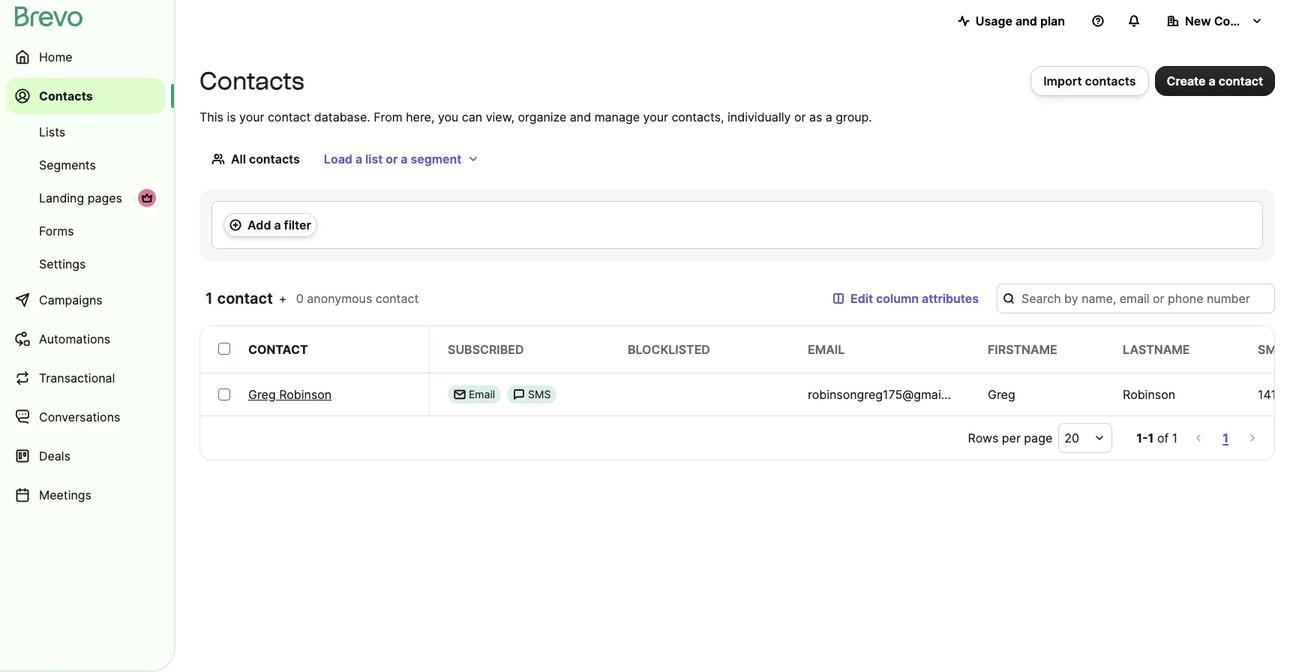 Task type: vqa. For each thing, say whether or not it's contained in the screenshot.
Send in SEND MESSAGES BASED ON WHETHER CONTACTS OPEN OR CLICK AN EMAIL CAMPAIGN.
no



Task type: describe. For each thing, give the bounding box(es) containing it.
greg for greg
[[988, 387, 1016, 402]]

contacts for import contacts
[[1085, 74, 1136, 89]]

organize
[[518, 110, 567, 125]]

contacts inside contacts link
[[39, 89, 93, 104]]

rows per page
[[968, 431, 1053, 446]]

load a list or a segment
[[324, 152, 462, 167]]

column
[[876, 291, 919, 306]]

individually
[[728, 110, 791, 125]]

1 inside 1 button
[[1223, 431, 1229, 446]]

forms link
[[6, 216, 165, 246]]

edit column attributes
[[851, 291, 979, 306]]

contacts,
[[672, 110, 724, 125]]

this is your contact database. from here, you can view, organize and manage your contacts, individually or as a group.
[[200, 110, 872, 125]]

1 your from the left
[[239, 110, 264, 125]]

1 button
[[1220, 428, 1232, 449]]

left___c25ys image
[[513, 389, 525, 401]]

subscribed
[[448, 342, 524, 357]]

email
[[469, 388, 495, 401]]

campaigns
[[39, 293, 103, 308]]

page
[[1024, 431, 1053, 446]]

from
[[374, 110, 403, 125]]

new
[[1186, 14, 1212, 29]]

a right as
[[826, 110, 833, 125]]

add
[[248, 218, 271, 233]]

a for load a list or a segment
[[356, 152, 362, 167]]

settings
[[39, 257, 86, 272]]

you
[[438, 110, 459, 125]]

greg robinson link
[[248, 386, 332, 404]]

new company button
[[1156, 6, 1276, 36]]

1 horizontal spatial contacts
[[200, 67, 304, 95]]

rows
[[968, 431, 999, 446]]

this
[[200, 110, 224, 125]]

as
[[810, 110, 823, 125]]

transactional
[[39, 371, 115, 386]]

0 horizontal spatial and
[[570, 110, 591, 125]]

1 horizontal spatial sms
[[1258, 342, 1285, 357]]

group.
[[836, 110, 872, 125]]

segment
[[411, 152, 462, 167]]

contacts link
[[6, 78, 165, 114]]

transactional link
[[6, 360, 165, 396]]

0
[[296, 291, 304, 306]]

here,
[[406, 110, 435, 125]]

1-
[[1137, 431, 1148, 446]]

forms
[[39, 224, 74, 239]]

of
[[1158, 431, 1169, 446]]

meetings link
[[6, 477, 165, 513]]

load
[[324, 152, 353, 167]]

is
[[227, 110, 236, 125]]

plan
[[1041, 14, 1065, 29]]

landing pages link
[[6, 183, 165, 213]]

manage
[[595, 110, 640, 125]]

or inside button
[[386, 152, 398, 167]]

segments
[[39, 158, 96, 173]]

automations link
[[6, 321, 165, 357]]

database.
[[314, 110, 370, 125]]

contact up all contacts
[[268, 110, 311, 125]]

automations
[[39, 332, 110, 347]]

home
[[39, 50, 73, 65]]

20 button
[[1059, 423, 1113, 453]]

left___c25ys image
[[454, 389, 466, 401]]

lastname
[[1123, 342, 1190, 357]]

contact inside 1 contact + 0 anonymous contact
[[376, 291, 419, 306]]

contacts for all contacts
[[249, 152, 300, 167]]

usage and plan
[[976, 14, 1065, 29]]

campaigns link
[[6, 282, 165, 318]]

0 horizontal spatial sms
[[528, 388, 551, 401]]

create a contact button
[[1155, 66, 1276, 96]]

141494
[[1258, 387, 1300, 402]]



Task type: locate. For each thing, give the bounding box(es) containing it.
a for create a contact
[[1209, 74, 1216, 89]]

add a filter
[[248, 218, 311, 233]]

1 horizontal spatial your
[[643, 110, 669, 125]]

conversations
[[39, 410, 120, 425]]

or right the list at the top left of page
[[386, 152, 398, 167]]

and left plan
[[1016, 14, 1038, 29]]

your
[[239, 110, 264, 125], [643, 110, 669, 125]]

anonymous
[[307, 291, 372, 306]]

contacts right import in the right top of the page
[[1085, 74, 1136, 89]]

conversations link
[[6, 399, 165, 435]]

1-1 of 1
[[1137, 431, 1178, 446]]

0 horizontal spatial contacts
[[249, 152, 300, 167]]

all contacts
[[231, 152, 300, 167]]

edit
[[851, 291, 873, 306]]

list
[[365, 152, 383, 167]]

a
[[1209, 74, 1216, 89], [826, 110, 833, 125], [356, 152, 362, 167], [401, 152, 408, 167], [274, 218, 281, 233]]

usage and plan button
[[946, 6, 1077, 36]]

0 horizontal spatial contacts
[[39, 89, 93, 104]]

1 vertical spatial sms
[[528, 388, 551, 401]]

contacts up lists on the top left of page
[[39, 89, 93, 104]]

robinson down contact
[[279, 387, 332, 402]]

0 vertical spatial and
[[1016, 14, 1038, 29]]

can
[[462, 110, 483, 125]]

a left the list at the top left of page
[[356, 152, 362, 167]]

1 horizontal spatial and
[[1016, 14, 1038, 29]]

1
[[206, 290, 214, 308], [1148, 431, 1154, 446], [1173, 431, 1178, 446], [1223, 431, 1229, 446]]

greg robinson
[[248, 387, 332, 402]]

all
[[231, 152, 246, 167]]

1 contact + 0 anonymous contact
[[206, 290, 419, 308]]

sms
[[1258, 342, 1285, 357], [528, 388, 551, 401]]

import contacts
[[1044, 74, 1136, 89]]

1 vertical spatial and
[[570, 110, 591, 125]]

left___rvooi image
[[141, 192, 153, 204]]

a inside 'button'
[[274, 218, 281, 233]]

contact left +
[[217, 290, 273, 308]]

1 horizontal spatial or
[[795, 110, 806, 125]]

lists link
[[6, 117, 165, 147]]

meetings
[[39, 488, 92, 503]]

a for add a filter
[[274, 218, 281, 233]]

your right is
[[239, 110, 264, 125]]

and left manage
[[570, 110, 591, 125]]

deals
[[39, 449, 71, 464]]

2 greg from the left
[[988, 387, 1016, 402]]

view,
[[486, 110, 515, 125]]

create a contact
[[1167, 74, 1264, 89]]

email
[[808, 342, 845, 357]]

2 your from the left
[[643, 110, 669, 125]]

settings link
[[6, 249, 165, 279]]

import
[[1044, 74, 1082, 89]]

a right the add
[[274, 218, 281, 233]]

greg
[[248, 387, 276, 402], [988, 387, 1016, 402]]

deals link
[[6, 438, 165, 474]]

contacts
[[1085, 74, 1136, 89], [249, 152, 300, 167]]

1 vertical spatial or
[[386, 152, 398, 167]]

greg up rows per page
[[988, 387, 1016, 402]]

0 vertical spatial contacts
[[1085, 74, 1136, 89]]

landing pages
[[39, 191, 122, 206]]

robinson
[[279, 387, 332, 402], [1123, 387, 1176, 402]]

contact inside button
[[1219, 74, 1264, 89]]

and
[[1016, 14, 1038, 29], [570, 110, 591, 125]]

0 horizontal spatial robinson
[[279, 387, 332, 402]]

sms right left___c25ys icon
[[528, 388, 551, 401]]

robinsongreg175@gmail.com
[[808, 387, 972, 402]]

1 horizontal spatial greg
[[988, 387, 1016, 402]]

or left as
[[795, 110, 806, 125]]

contact right anonymous
[[376, 291, 419, 306]]

1 horizontal spatial contacts
[[1085, 74, 1136, 89]]

your right manage
[[643, 110, 669, 125]]

0 vertical spatial or
[[795, 110, 806, 125]]

contacts inside import contacts button
[[1085, 74, 1136, 89]]

load a list or a segment button
[[312, 144, 492, 174]]

or
[[795, 110, 806, 125], [386, 152, 398, 167]]

new company
[[1186, 14, 1270, 29]]

add a filter button
[[224, 213, 317, 237]]

Search by name, email or phone number search field
[[997, 284, 1276, 314]]

greg down contact
[[248, 387, 276, 402]]

robinson up 1-
[[1123, 387, 1176, 402]]

1 robinson from the left
[[279, 387, 332, 402]]

greg for greg robinson
[[248, 387, 276, 402]]

firstname
[[988, 342, 1058, 357]]

filter
[[284, 218, 311, 233]]

per
[[1002, 431, 1021, 446]]

edit column attributes button
[[821, 284, 991, 314]]

segments link
[[6, 150, 165, 180]]

contacts up is
[[200, 67, 304, 95]]

a right the list at the top left of page
[[401, 152, 408, 167]]

usage
[[976, 14, 1013, 29]]

and inside button
[[1016, 14, 1038, 29]]

2 robinson from the left
[[1123, 387, 1176, 402]]

home link
[[6, 39, 165, 75]]

company
[[1215, 14, 1270, 29]]

contact right create
[[1219, 74, 1264, 89]]

1 vertical spatial contacts
[[249, 152, 300, 167]]

pages
[[88, 191, 122, 206]]

sms up the 141494
[[1258, 342, 1285, 357]]

1 greg from the left
[[248, 387, 276, 402]]

import contacts button
[[1031, 66, 1149, 96]]

+
[[279, 291, 287, 306]]

attributes
[[922, 291, 979, 306]]

blocklisted
[[628, 342, 711, 357]]

create
[[1167, 74, 1206, 89]]

contacts right all
[[249, 152, 300, 167]]

0 horizontal spatial greg
[[248, 387, 276, 402]]

landing
[[39, 191, 84, 206]]

1 horizontal spatial robinson
[[1123, 387, 1176, 402]]

contact
[[248, 342, 308, 357]]

0 vertical spatial sms
[[1258, 342, 1285, 357]]

0 horizontal spatial your
[[239, 110, 264, 125]]

a inside button
[[1209, 74, 1216, 89]]

0 horizontal spatial or
[[386, 152, 398, 167]]

contacts
[[200, 67, 304, 95], [39, 89, 93, 104]]

lists
[[39, 125, 65, 140]]

contact
[[1219, 74, 1264, 89], [268, 110, 311, 125], [217, 290, 273, 308], [376, 291, 419, 306]]

20
[[1065, 431, 1080, 446]]

a right create
[[1209, 74, 1216, 89]]



